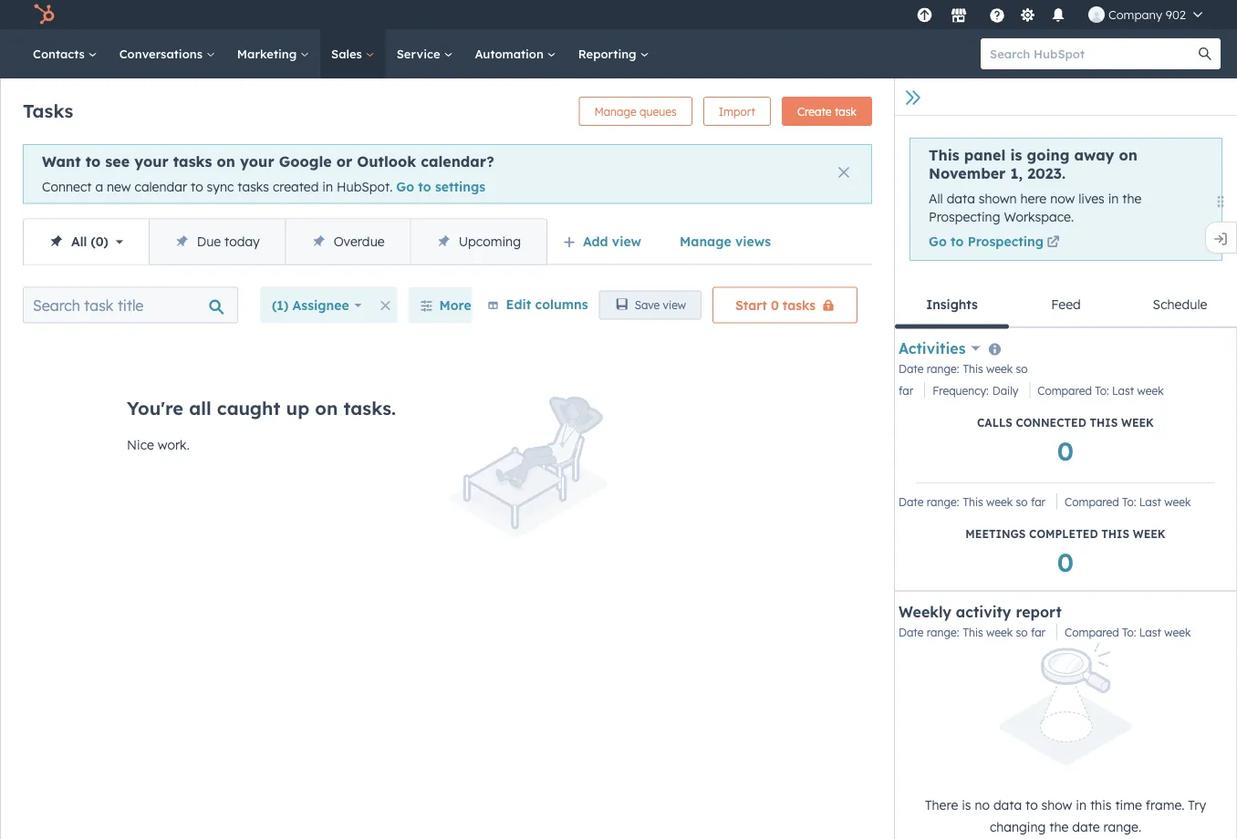 Task type: locate. For each thing, give the bounding box(es) containing it.
1 horizontal spatial manage
[[680, 233, 731, 249]]

view right save
[[663, 298, 686, 312]]

is left no at the right bottom of the page
[[962, 797, 971, 813]]

2 range: from the top
[[927, 495, 959, 509]]

1 vertical spatial go
[[929, 234, 947, 250]]

on up the sync
[[217, 152, 235, 171]]

this inside the this week so far
[[963, 362, 983, 376]]

1 range: from the top
[[927, 362, 959, 376]]

manage left queues
[[594, 104, 637, 118]]

0 horizontal spatial data
[[947, 191, 975, 207]]

this
[[929, 146, 959, 164], [963, 362, 983, 376], [963, 495, 983, 509], [963, 626, 983, 639]]

1 vertical spatial date range: this week so far
[[899, 626, 1046, 639]]

changing
[[990, 819, 1046, 835]]

all down november
[[929, 191, 943, 207]]

frequency: daily
[[933, 384, 1018, 398]]

all for all ( 0 )
[[71, 233, 87, 249]]

in right "lives"
[[1108, 191, 1119, 207]]

0 up report
[[1057, 546, 1074, 578]]

create
[[797, 104, 832, 118]]

0 vertical spatial date
[[899, 362, 924, 376]]

0 right start
[[771, 297, 779, 313]]

all ( 0 )
[[71, 233, 108, 249]]

hubspot link
[[22, 4, 68, 26]]

workspace.
[[1004, 209, 1074, 225]]

the right "lives"
[[1122, 191, 1142, 207]]

1 0 button from the top
[[1057, 433, 1074, 468]]

1 date from the top
[[899, 362, 924, 376]]

marketplaces image
[[951, 8, 967, 25]]

no
[[975, 797, 990, 813]]

0 inside calls connected this week 'element'
[[1057, 435, 1074, 466]]

manage queues link
[[579, 97, 692, 126]]

edit columns
[[506, 296, 588, 312]]

0 horizontal spatial go
[[396, 179, 414, 195]]

1 vertical spatial range:
[[927, 495, 959, 509]]

1 horizontal spatial tasks
[[238, 179, 269, 195]]

0 button up meetings completed this week element
[[1057, 433, 1074, 468]]

is inside there is no data to show in this time frame. try changing the date range.
[[962, 797, 971, 813]]

outlook
[[357, 152, 416, 171]]

all left (
[[71, 233, 87, 249]]

week
[[986, 362, 1013, 376], [1137, 384, 1164, 398], [986, 495, 1013, 509], [1164, 495, 1191, 509], [986, 626, 1013, 639], [1164, 626, 1191, 639]]

date range: this week so far inside meetings completed this week element
[[899, 495, 1046, 509]]

to: inside calls connected this week 'element'
[[1095, 384, 1109, 398]]

hubspot image
[[33, 4, 55, 26]]

all inside "all data shown here now lives in the prospecting workspace."
[[929, 191, 943, 207]]

2 horizontal spatial on
[[1119, 146, 1138, 164]]

1 vertical spatial 0 button
[[1057, 544, 1074, 579]]

1 vertical spatial the
[[1049, 819, 1069, 835]]

1 vertical spatial so
[[1016, 495, 1028, 509]]

tasks
[[173, 152, 212, 171], [238, 179, 269, 195], [783, 297, 816, 313]]

to
[[85, 152, 101, 171], [191, 179, 203, 195], [418, 179, 431, 195], [951, 234, 964, 250], [1025, 797, 1038, 813]]

0 vertical spatial is
[[1010, 146, 1022, 164]]

tab list
[[895, 283, 1237, 329]]

to up insights
[[951, 234, 964, 250]]

1 vertical spatial far
[[1031, 495, 1046, 509]]

automation link
[[464, 29, 567, 78]]

0 horizontal spatial your
[[134, 152, 169, 171]]

tasks banner
[[23, 91, 872, 126]]

0 inside navigation
[[96, 233, 104, 249]]

manage inside the tasks banner
[[594, 104, 637, 118]]

1 vertical spatial compared to: last week
[[1065, 495, 1191, 509]]

all data shown here now lives in the prospecting workspace.
[[929, 191, 1142, 225]]

1 date range: this week so far from the top
[[899, 495, 1046, 509]]

1 vertical spatial view
[[663, 298, 686, 312]]

0 vertical spatial range:
[[927, 362, 959, 376]]

2023.
[[1027, 164, 1066, 182]]

your up the calendar
[[134, 152, 169, 171]]

help image
[[989, 8, 1005, 25]]

0 button inside calls connected this week 'element'
[[1057, 433, 1074, 468]]

is inside this panel is going away on november 1, 2023.
[[1010, 146, 1022, 164]]

contacts link
[[22, 29, 108, 78]]

1 so from the top
[[1016, 362, 1028, 376]]

0 vertical spatial compared
[[1038, 384, 1092, 398]]

2 vertical spatial compared to: last week
[[1065, 626, 1191, 639]]

1 vertical spatial manage
[[680, 233, 731, 249]]

3 range: from the top
[[927, 626, 959, 639]]

upgrade image
[[916, 8, 933, 24]]

2 vertical spatial tasks
[[783, 297, 816, 313]]

far inside meetings completed this week element
[[1031, 495, 1046, 509]]

compared to: last week
[[1038, 384, 1164, 398], [1065, 495, 1191, 509], [1065, 626, 1191, 639]]

weekly
[[899, 603, 952, 621]]

you're all caught up on tasks.
[[127, 396, 396, 419]]

to left settings
[[418, 179, 431, 195]]

1 horizontal spatial data
[[993, 797, 1022, 813]]

0 vertical spatial the
[[1122, 191, 1142, 207]]

is
[[1010, 146, 1022, 164], [962, 797, 971, 813]]

to left see
[[85, 152, 101, 171]]

here
[[1020, 191, 1047, 207]]

the
[[1122, 191, 1142, 207], [1049, 819, 1069, 835]]

2 horizontal spatial tasks
[[783, 297, 816, 313]]

0 vertical spatial data
[[947, 191, 975, 207]]

more
[[439, 297, 471, 313]]

0 horizontal spatial on
[[217, 152, 235, 171]]

0 button up report
[[1057, 544, 1074, 579]]

0 inside button
[[771, 297, 779, 313]]

in for prospecting
[[1108, 191, 1119, 207]]

0 vertical spatial go
[[396, 179, 414, 195]]

2 your from the left
[[240, 152, 274, 171]]

1 horizontal spatial all
[[929, 191, 943, 207]]

company 902 menu
[[911, 0, 1215, 29]]

on inside want to see your tasks on your google or outlook calendar? connect a new calendar to sync tasks created in hubspot. go to settings
[[217, 152, 235, 171]]

0 horizontal spatial all
[[71, 233, 87, 249]]

1 vertical spatial to:
[[1122, 495, 1136, 509]]

Search task title search field
[[23, 287, 238, 324]]

in right created
[[322, 179, 333, 195]]

1 horizontal spatial on
[[315, 396, 338, 419]]

0 vertical spatial compared to: last week
[[1038, 384, 1164, 398]]

0 vertical spatial so
[[1016, 362, 1028, 376]]

last inside meetings completed this week element
[[1139, 495, 1161, 509]]

last
[[1112, 384, 1134, 398], [1139, 495, 1161, 509], [1139, 626, 1161, 639]]

tasks up the sync
[[173, 152, 212, 171]]

1 vertical spatial is
[[962, 797, 971, 813]]

2 date from the top
[[899, 495, 924, 509]]

go up insights
[[929, 234, 947, 250]]

1 vertical spatial compared
[[1065, 495, 1119, 509]]

due today
[[197, 233, 260, 249]]

your up created
[[240, 152, 274, 171]]

in inside there is no data to show in this time frame. try changing the date range.
[[1076, 797, 1087, 813]]

tasks right the sync
[[238, 179, 269, 195]]

view inside popup button
[[612, 233, 641, 249]]

on right away
[[1119, 146, 1138, 164]]

0 vertical spatial to:
[[1095, 384, 1109, 398]]

0 vertical spatial manage
[[594, 104, 637, 118]]

2 vertical spatial date
[[899, 626, 924, 639]]

prospecting up go to prospecting
[[929, 209, 1000, 225]]

0 inside meetings completed this week element
[[1057, 546, 1074, 578]]

schedule link
[[1123, 283, 1237, 326]]

the down show
[[1049, 819, 1069, 835]]

navigation
[[23, 219, 547, 265]]

data up changing
[[993, 797, 1022, 813]]

panel
[[964, 146, 1006, 164]]

Search HubSpot search field
[[981, 38, 1204, 69]]

data inside "all data shown here now lives in the prospecting workspace."
[[947, 191, 975, 207]]

tasks right start
[[783, 297, 816, 313]]

meetings completed this week element
[[899, 491, 1233, 586]]

upcoming
[[459, 233, 521, 249]]

0 horizontal spatial tasks
[[173, 152, 212, 171]]

view inside button
[[663, 298, 686, 312]]

0 button for meetings completed this week element
[[1057, 544, 1074, 579]]

upgrade link
[[913, 5, 936, 24]]

manage left the views
[[680, 233, 731, 249]]

in
[[322, 179, 333, 195], [1108, 191, 1119, 207], [1076, 797, 1087, 813]]

date inside calls connected this week 'element'
[[899, 362, 924, 376]]

1 vertical spatial data
[[993, 797, 1022, 813]]

in inside "all data shown here now lives in the prospecting workspace."
[[1108, 191, 1119, 207]]

want to see your tasks on your google or outlook calendar? connect a new calendar to sync tasks created in hubspot. go to settings
[[42, 152, 494, 195]]

2 vertical spatial so
[[1016, 626, 1028, 639]]

so inside meetings completed this week element
[[1016, 495, 1028, 509]]

0 button
[[1057, 433, 1074, 468], [1057, 544, 1074, 579]]

automation
[[475, 46, 547, 61]]

to:
[[1095, 384, 1109, 398], [1122, 495, 1136, 509], [1122, 626, 1136, 639]]

filters
[[475, 297, 512, 313]]

0 button for calls connected this week 'element'
[[1057, 433, 1074, 468]]

link opens in a new window image
[[1047, 235, 1060, 253]]

marketing link
[[226, 29, 320, 78]]

0 up meetings completed this week element
[[1057, 435, 1074, 466]]

prospecting down workspace.
[[968, 234, 1044, 250]]

far down date range:
[[899, 384, 913, 398]]

0 horizontal spatial in
[[322, 179, 333, 195]]

0 vertical spatial prospecting
[[929, 209, 1000, 225]]

to left show
[[1025, 797, 1038, 813]]

task
[[835, 104, 857, 118]]

0 horizontal spatial the
[[1049, 819, 1069, 835]]

on inside this panel is going away on november 1, 2023.
[[1119, 146, 1138, 164]]

range: inside meetings completed this week element
[[927, 495, 959, 509]]

in left this
[[1076, 797, 1087, 813]]

more filters
[[439, 297, 512, 313]]

on for away
[[1119, 146, 1138, 164]]

assignee
[[292, 297, 349, 313]]

1 vertical spatial date
[[899, 495, 924, 509]]

service link
[[386, 29, 464, 78]]

insights
[[926, 296, 978, 312]]

2 horizontal spatial in
[[1108, 191, 1119, 207]]

(1) assignee
[[272, 297, 349, 313]]

manage
[[594, 104, 637, 118], [680, 233, 731, 249]]

start 0 tasks button
[[713, 287, 858, 324]]

1 vertical spatial prospecting
[[968, 234, 1044, 250]]

data down november
[[947, 191, 975, 207]]

2 vertical spatial last
[[1139, 626, 1161, 639]]

2 0 button from the top
[[1057, 544, 1074, 579]]

go down outlook at the top left of page
[[396, 179, 414, 195]]

0 horizontal spatial manage
[[594, 104, 637, 118]]

prospecting
[[929, 209, 1000, 225], [968, 234, 1044, 250]]

1 horizontal spatial go
[[929, 234, 947, 250]]

0 horizontal spatial view
[[612, 233, 641, 249]]

0 vertical spatial view
[[612, 233, 641, 249]]

activities
[[899, 339, 966, 357]]

upcoming link
[[410, 220, 546, 264]]

2 vertical spatial range:
[[927, 626, 959, 639]]

company 902 button
[[1077, 0, 1213, 29]]

far down calls connected this week 'element'
[[1031, 495, 1046, 509]]

to inside "link"
[[951, 234, 964, 250]]

week inside the this week so far
[[986, 362, 1013, 376]]

0 horizontal spatial is
[[962, 797, 971, 813]]

all
[[189, 396, 211, 419]]

1 horizontal spatial is
[[1010, 146, 1022, 164]]

1 horizontal spatial in
[[1076, 797, 1087, 813]]

0 down a
[[96, 233, 104, 249]]

compared
[[1038, 384, 1092, 398], [1065, 495, 1119, 509], [1065, 626, 1119, 639]]

0 button inside meetings completed this week element
[[1057, 544, 1074, 579]]

go to prospecting
[[929, 234, 1044, 250]]

0 vertical spatial far
[[899, 384, 913, 398]]

sales link
[[320, 29, 386, 78]]

on right up
[[315, 396, 338, 419]]

0 vertical spatial 0 button
[[1057, 433, 1074, 468]]

overdue link
[[285, 220, 410, 264]]

compared inside meetings completed this week element
[[1065, 495, 1119, 509]]

1 horizontal spatial the
[[1122, 191, 1142, 207]]

is right the panel at the right
[[1010, 146, 1022, 164]]

0 vertical spatial date range: this week so far
[[899, 495, 1046, 509]]

far down report
[[1031, 626, 1046, 639]]

1 your from the left
[[134, 152, 169, 171]]

reporting
[[578, 46, 640, 61]]

so
[[1016, 362, 1028, 376], [1016, 495, 1028, 509], [1016, 626, 1028, 639]]

1 vertical spatial all
[[71, 233, 87, 249]]

insights link
[[895, 283, 1009, 329]]

mateo roberts image
[[1088, 6, 1105, 23]]

nice work.
[[127, 437, 190, 453]]

date
[[899, 362, 924, 376], [899, 495, 924, 509], [899, 626, 924, 639]]

1 vertical spatial last
[[1139, 495, 1161, 509]]

prospecting inside go to prospecting "link"
[[968, 234, 1044, 250]]

go inside want to see your tasks on your google or outlook calendar? connect a new calendar to sync tasks created in hubspot. go to settings
[[396, 179, 414, 195]]

0 vertical spatial last
[[1112, 384, 1134, 398]]

far
[[899, 384, 913, 398], [1031, 495, 1046, 509], [1031, 626, 1046, 639]]

so inside the this week so far
[[1016, 362, 1028, 376]]

all for all data shown here now lives in the prospecting workspace.
[[929, 191, 943, 207]]

in for time
[[1076, 797, 1087, 813]]

2 so from the top
[[1016, 495, 1028, 509]]

0 vertical spatial all
[[929, 191, 943, 207]]

1 horizontal spatial view
[[663, 298, 686, 312]]

navigation containing all
[[23, 219, 547, 265]]

compared to: last week inside meetings completed this week element
[[1065, 495, 1191, 509]]

created
[[273, 179, 319, 195]]

1 horizontal spatial your
[[240, 152, 274, 171]]

view right "add"
[[612, 233, 641, 249]]

new
[[107, 179, 131, 195]]



Task type: vqa. For each thing, say whether or not it's contained in the screenshot.
text box
no



Task type: describe. For each thing, give the bounding box(es) containing it.
more filters link
[[408, 287, 524, 324]]

3 date from the top
[[899, 626, 924, 639]]

view for add view
[[612, 233, 641, 249]]

company
[[1108, 7, 1162, 22]]

reporting link
[[567, 29, 660, 78]]

going
[[1027, 146, 1070, 164]]

conversations
[[119, 46, 206, 61]]

this week so far
[[899, 362, 1028, 398]]

sales
[[331, 46, 366, 61]]

close image
[[838, 167, 849, 178]]

3 so from the top
[[1016, 626, 1028, 639]]

last inside calls connected this week 'element'
[[1112, 384, 1134, 398]]

hubspot.
[[337, 179, 393, 195]]

feed
[[1051, 296, 1081, 312]]

there is no data to show in this time frame. try changing the date range.
[[925, 797, 1206, 835]]

caught
[[217, 396, 280, 419]]

activity
[[956, 603, 1011, 621]]

away
[[1074, 146, 1114, 164]]

view for save view
[[663, 298, 686, 312]]

save view
[[635, 298, 686, 312]]

settings
[[435, 179, 485, 195]]

november
[[929, 164, 1006, 182]]

start 0 tasks
[[735, 297, 816, 313]]

search image
[[1199, 47, 1212, 60]]

service
[[397, 46, 444, 61]]

range: inside calls connected this week 'element'
[[927, 362, 959, 376]]

notifications image
[[1050, 8, 1066, 25]]

2 vertical spatial far
[[1031, 626, 1046, 639]]

1,
[[1010, 164, 1023, 182]]

go inside "link"
[[929, 234, 947, 250]]

frequency:
[[933, 384, 989, 398]]

902
[[1166, 7, 1186, 22]]

prospecting inside "all data shown here now lives in the prospecting workspace."
[[929, 209, 1000, 225]]

want
[[42, 152, 81, 171]]

report
[[1016, 603, 1062, 621]]

weekly activity report
[[899, 603, 1062, 621]]

company 902
[[1108, 7, 1186, 22]]

date inside meetings completed this week element
[[899, 495, 924, 509]]

settings link
[[1016, 5, 1039, 24]]

time
[[1115, 797, 1142, 813]]

settings image
[[1019, 8, 1036, 24]]

to: inside meetings completed this week element
[[1122, 495, 1136, 509]]

tasks
[[23, 99, 73, 122]]

overdue
[[334, 233, 385, 249]]

compared to: last week inside calls connected this week 'element'
[[1038, 384, 1164, 398]]

schedule
[[1153, 296, 1207, 312]]

manage views
[[680, 233, 771, 249]]

want to see your tasks on your google or outlook calendar? alert
[[23, 144, 872, 204]]

start
[[735, 297, 767, 313]]

search button
[[1190, 38, 1221, 69]]

marketing
[[237, 46, 300, 61]]

connect
[[42, 179, 92, 195]]

activities button
[[899, 337, 980, 359]]

date
[[1072, 819, 1100, 835]]

import
[[719, 104, 755, 118]]

link opens in a new window image
[[1047, 237, 1060, 250]]

views
[[735, 233, 771, 249]]

shown
[[979, 191, 1017, 207]]

sync
[[207, 179, 234, 195]]

frame.
[[1146, 797, 1185, 813]]

show
[[1041, 797, 1072, 813]]

work.
[[158, 437, 190, 453]]

save
[[635, 298, 660, 312]]

2 vertical spatial to:
[[1122, 626, 1136, 639]]

manage queues
[[594, 104, 677, 118]]

now
[[1050, 191, 1075, 207]]

tab list containing insights
[[895, 283, 1237, 329]]

edit columns button
[[487, 293, 588, 316]]

2 vertical spatial compared
[[1065, 626, 1119, 639]]

in inside want to see your tasks on your google or outlook calendar? connect a new calendar to sync tasks created in hubspot. go to settings
[[322, 179, 333, 195]]

google
[[279, 152, 332, 171]]

tasks inside button
[[783, 297, 816, 313]]

this panel is going away on november 1, 2023.
[[929, 146, 1138, 182]]

due
[[197, 233, 221, 249]]

far inside the this week so far
[[899, 384, 913, 398]]

(1)
[[272, 297, 289, 313]]

create task link
[[782, 97, 872, 126]]

columns
[[535, 296, 588, 312]]

data inside there is no data to show in this time frame. try changing the date range.
[[993, 797, 1022, 813]]

contacts
[[33, 46, 88, 61]]

feed link
[[1009, 283, 1123, 326]]

1 vertical spatial tasks
[[238, 179, 269, 195]]

up
[[286, 396, 309, 419]]

daily
[[992, 384, 1018, 398]]

or
[[336, 152, 352, 171]]

to inside there is no data to show in this time frame. try changing the date range.
[[1025, 797, 1038, 813]]

this inside this panel is going away on november 1, 2023.
[[929, 146, 959, 164]]

manage for manage views
[[680, 233, 731, 249]]

2 date range: this week so far from the top
[[899, 626, 1046, 639]]

try
[[1188, 797, 1206, 813]]

lives
[[1079, 191, 1105, 207]]

manage views link
[[668, 223, 783, 260]]

this
[[1090, 797, 1112, 813]]

a
[[95, 179, 103, 195]]

calendar
[[135, 179, 187, 195]]

tasks.
[[344, 396, 396, 419]]

the inside "all data shown here now lives in the prospecting workspace."
[[1122, 191, 1142, 207]]

add view button
[[551, 223, 657, 260]]

add view
[[583, 233, 641, 249]]

go to prospecting link
[[929, 234, 1063, 253]]

the inside there is no data to show in this time frame. try changing the date range.
[[1049, 819, 1069, 835]]

calls connected this week element
[[899, 357, 1233, 475]]

on for tasks
[[217, 152, 235, 171]]

calendar?
[[421, 152, 494, 171]]

today
[[225, 233, 260, 249]]

)
[[104, 233, 108, 249]]

to left the sync
[[191, 179, 203, 195]]

due today link
[[149, 220, 285, 264]]

(1) assignee button
[[260, 287, 374, 324]]

compared inside calls connected this week 'element'
[[1038, 384, 1092, 398]]

go to settings link
[[396, 179, 485, 195]]

there
[[925, 797, 958, 813]]

(
[[91, 233, 96, 249]]

manage for manage queues
[[594, 104, 637, 118]]

0 vertical spatial tasks
[[173, 152, 212, 171]]



